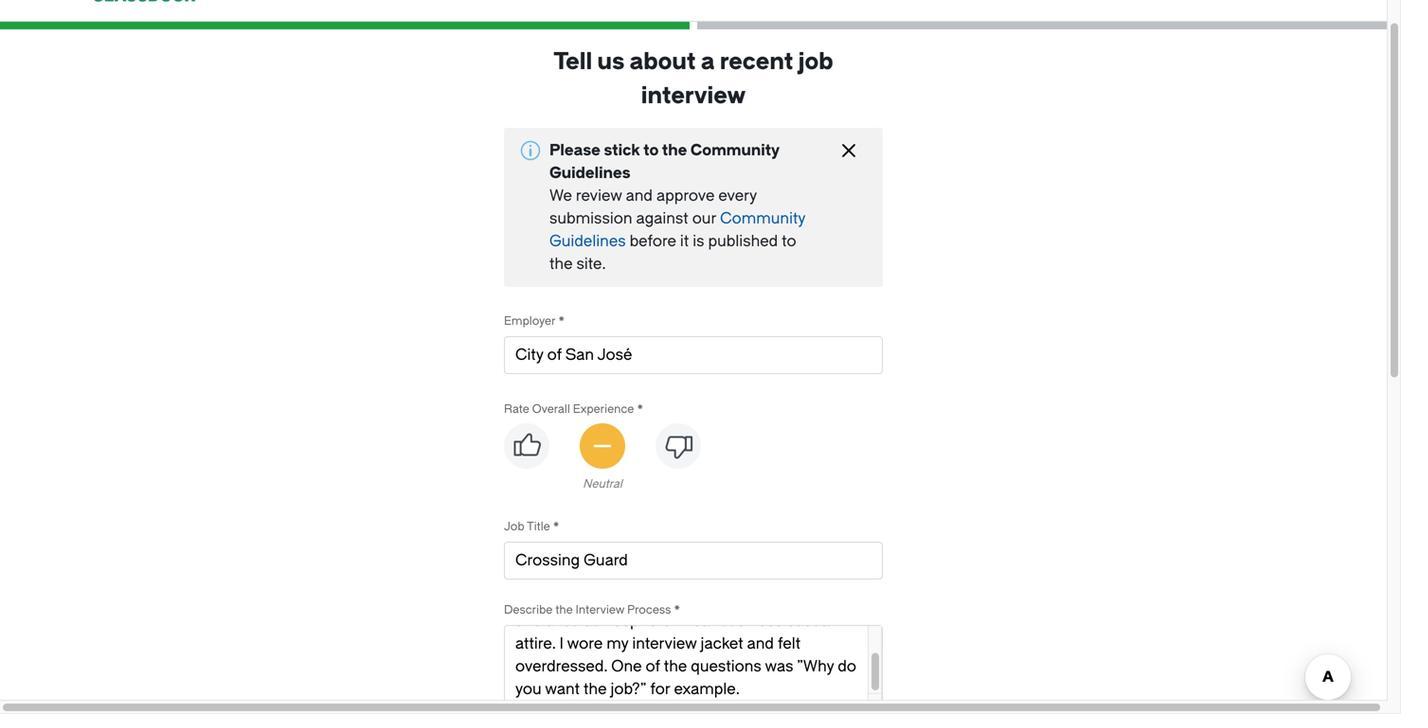 Task type: describe. For each thing, give the bounding box(es) containing it.
community inside community guidelines
[[720, 210, 806, 227]]

and
[[626, 187, 653, 205]]

* right employer
[[559, 315, 565, 328]]

* right the 'title'
[[553, 520, 560, 534]]

tell us about a recent job interview
[[554, 48, 834, 109]]

stick
[[604, 142, 640, 159]]

to inside please stick to the community guidelines
[[644, 142, 659, 159]]

about
[[630, 48, 696, 75]]

published
[[708, 233, 778, 250]]

Employer * field
[[516, 344, 872, 367]]

recent
[[720, 48, 794, 75]]

guidelines inside please stick to the community guidelines
[[550, 164, 631, 182]]

rate
[[504, 403, 530, 416]]

a
[[701, 48, 715, 75]]

job title *
[[504, 520, 560, 534]]

to inside before it is published to the site.
[[782, 233, 797, 250]]

experience
[[573, 403, 634, 416]]

tell
[[554, 48, 593, 75]]

it
[[680, 233, 689, 250]]

rate overall experience *
[[504, 403, 644, 416]]

title
[[527, 520, 550, 534]]

none field the employer *
[[504, 336, 883, 382]]

is
[[693, 233, 705, 250]]

the inside please stick to the community guidelines
[[662, 142, 688, 159]]

Job Title * field
[[516, 550, 872, 572]]

overall
[[532, 403, 570, 416]]

our
[[693, 210, 717, 227]]

approve
[[657, 187, 715, 205]]

none field job title *
[[504, 542, 883, 588]]

the inside before it is published to the site.
[[550, 255, 573, 273]]

* right process
[[674, 604, 681, 617]]

describe
[[504, 604, 553, 617]]

community inside please stick to the community guidelines
[[691, 142, 780, 159]]



Task type: locate. For each thing, give the bounding box(es) containing it.
guidelines down submission
[[550, 233, 626, 250]]

job
[[799, 48, 834, 75]]

we review and approve every submission against our
[[550, 187, 757, 227]]

interview
[[576, 604, 625, 617]]

Describe the Interview Process * text field
[[504, 626, 883, 709]]

we
[[550, 187, 572, 205]]

None field
[[504, 336, 883, 382], [504, 542, 883, 588]]

0 vertical spatial the
[[662, 142, 688, 159]]

employer
[[504, 315, 556, 328]]

submission
[[550, 210, 633, 227]]

the
[[662, 142, 688, 159], [550, 255, 573, 273], [556, 604, 573, 617]]

guidelines inside community guidelines
[[550, 233, 626, 250]]

the up approve
[[662, 142, 688, 159]]

guidelines up the review
[[550, 164, 631, 182]]

none field for employer *
[[504, 336, 883, 382]]

0 vertical spatial guidelines
[[550, 164, 631, 182]]

against
[[636, 210, 689, 227]]

1 vertical spatial none field
[[504, 542, 883, 588]]

interview
[[641, 82, 746, 109]]

please
[[550, 142, 601, 159]]

*
[[559, 315, 565, 328], [637, 403, 644, 416], [553, 520, 560, 534], [674, 604, 681, 617]]

site.
[[577, 255, 606, 273]]

to
[[644, 142, 659, 159], [782, 233, 797, 250]]

1 vertical spatial to
[[782, 233, 797, 250]]

neutral
[[583, 478, 623, 491]]

2 guidelines from the top
[[550, 233, 626, 250]]

community guidelines link
[[550, 210, 806, 250]]

us
[[598, 48, 625, 75]]

guidelines
[[550, 164, 631, 182], [550, 233, 626, 250]]

please stick to the community guidelines
[[550, 142, 780, 182]]

the right describe in the left bottom of the page
[[556, 604, 573, 617]]

0 vertical spatial none field
[[504, 336, 883, 382]]

0 vertical spatial community
[[691, 142, 780, 159]]

job
[[504, 520, 525, 534]]

1 vertical spatial guidelines
[[550, 233, 626, 250]]

* right experience
[[637, 403, 644, 416]]

every
[[719, 187, 757, 205]]

to right 'stick'
[[644, 142, 659, 159]]

1 horizontal spatial to
[[782, 233, 797, 250]]

describe the interview process *
[[504, 604, 681, 617]]

community
[[691, 142, 780, 159], [720, 210, 806, 227]]

employer *
[[504, 315, 565, 328]]

0 horizontal spatial to
[[644, 142, 659, 159]]

community guidelines
[[550, 210, 806, 250]]

2 vertical spatial the
[[556, 604, 573, 617]]

to right published
[[782, 233, 797, 250]]

before
[[630, 233, 677, 250]]

2 none field from the top
[[504, 542, 883, 588]]

1 vertical spatial community
[[720, 210, 806, 227]]

0 vertical spatial to
[[644, 142, 659, 159]]

the left site.
[[550, 255, 573, 273]]

community up published
[[720, 210, 806, 227]]

1 guidelines from the top
[[550, 164, 631, 182]]

process
[[628, 604, 672, 617]]

before it is published to the site.
[[550, 233, 797, 273]]

1 none field from the top
[[504, 336, 883, 382]]

community up every
[[691, 142, 780, 159]]

review
[[576, 187, 622, 205]]

none field for job title *
[[504, 542, 883, 588]]

1 vertical spatial the
[[550, 255, 573, 273]]



Task type: vqa. For each thing, say whether or not it's contained in the screenshot.
Guidelines
yes



